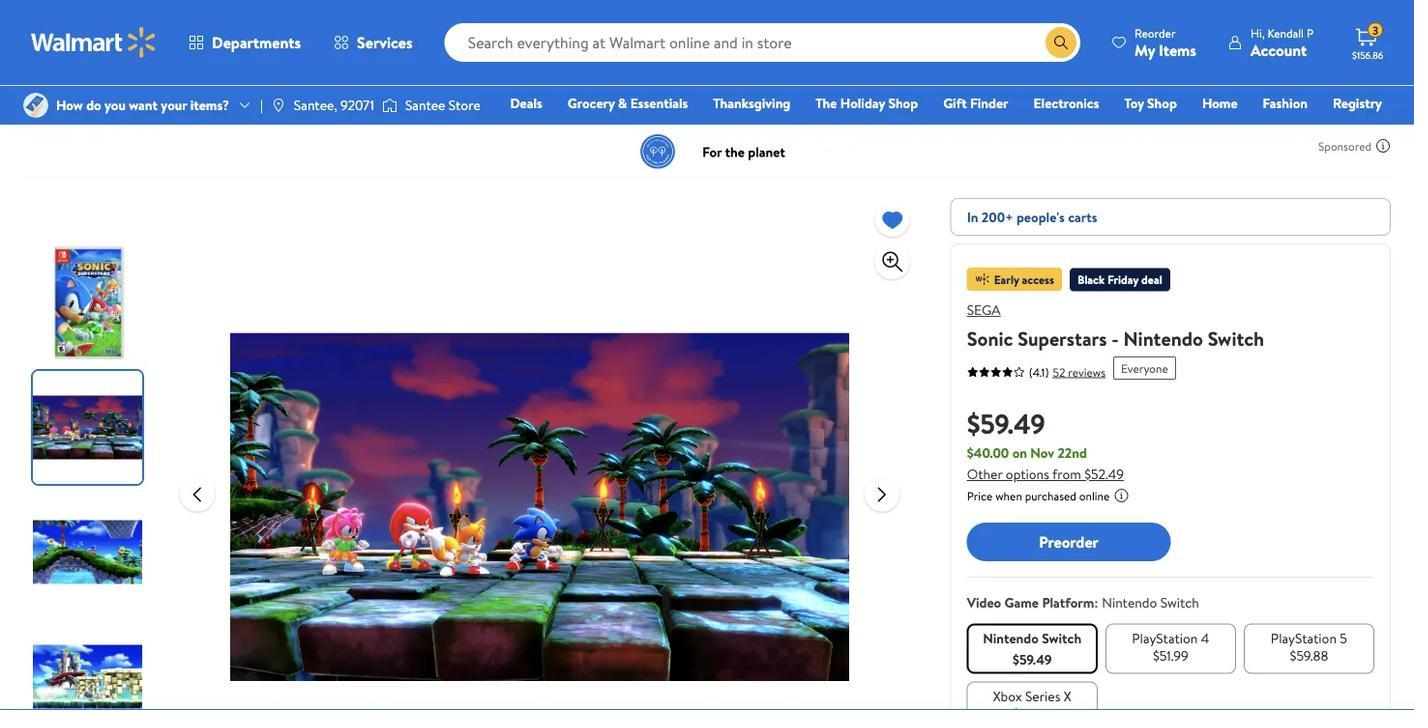Task type: describe. For each thing, give the bounding box(es) containing it.
$156.86
[[1352, 48, 1384, 61]]

video games / nintendo / nintendo switch / nintendo switch games
[[23, 82, 455, 101]]

registry one debit
[[1234, 94, 1382, 140]]

everyone
[[1121, 360, 1168, 377]]

$59.49 inside 'nintendo switch $59.49'
[[1013, 650, 1052, 669]]

black friday deal
[[1078, 272, 1162, 288]]

nintendo inside 'nintendo switch $59.49'
[[983, 629, 1039, 648]]

walmart+
[[1324, 121, 1382, 140]]

deals
[[510, 94, 542, 113]]

santee, 92071
[[294, 96, 374, 115]]

nintendo inside sega sonic superstars - nintendo switch
[[1124, 325, 1203, 352]]

debit
[[1266, 121, 1299, 140]]

video for video games / nintendo / nintendo switch / nintendo switch games
[[23, 82, 57, 101]]

3
[[1373, 22, 1379, 38]]

remove from favorites list, sonic superstars - nintendo switch image
[[881, 207, 904, 232]]

carts
[[1068, 207, 1097, 226]]

legal information image
[[1114, 488, 1129, 504]]

p
[[1307, 25, 1314, 41]]

22nd
[[1058, 444, 1087, 463]]

one debit link
[[1225, 120, 1308, 141]]

early
[[994, 271, 1019, 288]]

$52.49
[[1084, 465, 1124, 484]]

santee
[[405, 96, 445, 115]]

nintendo link
[[121, 82, 176, 101]]

grocery
[[568, 94, 615, 113]]

early access
[[994, 271, 1054, 288]]

do
[[86, 96, 101, 115]]

3 / from the left
[[302, 82, 307, 101]]

playstation 5 $59.88
[[1271, 629, 1347, 665]]

services
[[357, 32, 413, 53]]

$59.49 $40.00 on nov 22nd other options from $52.49
[[967, 405, 1124, 484]]

playstation for $59.88
[[1271, 629, 1337, 648]]

$51.99
[[1153, 647, 1189, 665]]

$59.88
[[1290, 647, 1328, 665]]

switch inside 'nintendo switch $59.49'
[[1042, 629, 1082, 648]]

sega sonic superstars - nintendo switch
[[967, 301, 1264, 352]]

reorder
[[1135, 25, 1176, 41]]

how do you want your items?
[[56, 96, 229, 115]]

video for video game platform : nintendo switch
[[967, 594, 1001, 613]]

52
[[1053, 364, 1065, 381]]

walmart+ link
[[1316, 120, 1391, 141]]

electronics
[[1034, 94, 1099, 113]]

4
[[1201, 629, 1209, 648]]

services button
[[317, 19, 429, 66]]

gift finder link
[[935, 93, 1017, 114]]

sega link
[[967, 301, 1001, 320]]

sonic
[[967, 325, 1013, 352]]

sonic superstars - nintendo switch - image 1 of 9 image
[[33, 247, 146, 360]]

video game platform : nintendo switch
[[967, 594, 1199, 613]]

thanksgiving link
[[704, 93, 799, 114]]

|
[[260, 96, 263, 115]]

1 games from the left
[[61, 82, 101, 101]]

my
[[1135, 39, 1155, 60]]

xbox series x
[[993, 687, 1071, 706]]

sonic superstars - nintendo switch image
[[230, 198, 849, 711]]

2 / from the left
[[184, 82, 189, 101]]

playstation 4 $51.99
[[1132, 629, 1209, 665]]

nintendo switch $59.49
[[983, 629, 1082, 669]]

sonic superstars - nintendo switch - image 2 of 9 image
[[33, 371, 146, 485]]

holiday
[[840, 94, 885, 113]]

your
[[161, 96, 187, 115]]

 image for how do you want your items?
[[23, 93, 48, 118]]

zoom image modal image
[[881, 251, 904, 274]]

toy shop
[[1124, 94, 1177, 113]]

1 / from the left
[[109, 82, 114, 101]]

the holiday shop link
[[807, 93, 927, 114]]

(4.1) 52 reviews
[[1029, 364, 1106, 381]]

toy
[[1124, 94, 1144, 113]]

grocery & essentials
[[568, 94, 688, 113]]

:
[[1094, 594, 1098, 613]]

registry
[[1333, 94, 1382, 113]]

other
[[967, 465, 1003, 484]]

series
[[1025, 687, 1060, 706]]

x
[[1064, 687, 1071, 706]]

from
[[1052, 465, 1081, 484]]

black
[[1078, 272, 1105, 288]]

next media item image
[[870, 483, 894, 506]]

sponsored
[[1318, 138, 1372, 154]]

purchased
[[1025, 488, 1076, 505]]

people's
[[1017, 207, 1065, 226]]

nintendo switch link
[[197, 82, 294, 101]]

platform
[[1042, 594, 1094, 613]]

toy shop link
[[1116, 93, 1186, 114]]

registry link
[[1324, 93, 1391, 114]]

preorder button
[[967, 523, 1171, 562]]

sega
[[967, 301, 1001, 320]]



Task type: locate. For each thing, give the bounding box(es) containing it.
 image left how
[[23, 93, 48, 118]]

kendall
[[1267, 25, 1304, 41]]

when
[[995, 488, 1022, 505]]

friday
[[1108, 272, 1139, 288]]

$59.49 inside $59.49 $40.00 on nov 22nd other options from $52.49
[[967, 405, 1045, 443]]

price when purchased online
[[967, 488, 1110, 505]]

nov
[[1030, 444, 1054, 463]]

/ left the items?
[[184, 82, 189, 101]]

(4.1)
[[1029, 364, 1049, 381]]

one
[[1234, 121, 1263, 140]]

0 horizontal spatial playstation
[[1132, 629, 1198, 648]]

electronics link
[[1025, 93, 1108, 114]]

video left do
[[23, 82, 57, 101]]

price
[[967, 488, 993, 505]]

&
[[618, 94, 627, 113]]

video
[[23, 82, 57, 101], [967, 594, 1001, 613]]

games
[[61, 82, 101, 101], [415, 82, 455, 101]]

santee store
[[405, 96, 480, 115]]

nintendo
[[121, 82, 176, 101], [197, 82, 252, 101], [315, 82, 370, 101], [1124, 325, 1203, 352], [1102, 594, 1157, 613], [983, 629, 1039, 648]]

playstation for $51.99
[[1132, 629, 1198, 648]]

1 horizontal spatial games
[[415, 82, 455, 101]]

online
[[1079, 488, 1110, 505]]

200+
[[982, 207, 1013, 226]]

the holiday shop
[[816, 94, 918, 113]]

departments
[[212, 32, 301, 53]]

shop right holiday on the top right of page
[[888, 94, 918, 113]]

$59.49 up on
[[967, 405, 1045, 443]]

sonic superstars - nintendo switch - image 4 of 9 image
[[33, 621, 146, 711]]

/
[[109, 82, 114, 101], [184, 82, 189, 101], [302, 82, 307, 101]]

hi, kendall p account
[[1251, 25, 1314, 60]]

1 shop from the left
[[888, 94, 918, 113]]

 image
[[271, 98, 286, 113]]

1 playstation from the left
[[1132, 629, 1198, 648]]

ad disclaimer and feedback for skylinedisplayad image
[[1375, 138, 1391, 154]]

$59.49
[[967, 405, 1045, 443], [1013, 650, 1052, 669]]

deals link
[[501, 93, 551, 114]]

access
[[1022, 271, 1054, 288]]

0 vertical spatial $59.49
[[967, 405, 1045, 443]]

reviews
[[1068, 364, 1106, 381]]

2 shop from the left
[[1147, 94, 1177, 113]]

switch inside sega sonic superstars - nintendo switch
[[1208, 325, 1264, 352]]

playstation inside playstation 5 $59.88
[[1271, 629, 1337, 648]]

1 horizontal spatial playstation
[[1271, 629, 1337, 648]]

2 horizontal spatial /
[[302, 82, 307, 101]]

Walmart Site-Wide search field
[[445, 23, 1080, 62]]

shop
[[888, 94, 918, 113], [1147, 94, 1177, 113]]

options
[[1006, 465, 1049, 484]]

home
[[1202, 94, 1238, 113]]

santee,
[[294, 96, 337, 115]]

 image
[[23, 93, 48, 118], [382, 96, 397, 115]]

gift finder
[[943, 94, 1008, 113]]

xbox series x button
[[967, 682, 1098, 711]]

previous media item image
[[186, 483, 209, 506]]

0 horizontal spatial video
[[23, 82, 57, 101]]

finder
[[970, 94, 1008, 113]]

nintendo switch games link
[[315, 82, 455, 101]]

gift
[[943, 94, 967, 113]]

playstation left the 5
[[1271, 629, 1337, 648]]

/ right |
[[302, 82, 307, 101]]

home link
[[1193, 93, 1246, 114]]

switch
[[255, 82, 294, 101], [373, 82, 412, 101], [1208, 325, 1264, 352], [1160, 594, 1199, 613], [1042, 629, 1082, 648]]

the
[[816, 94, 837, 113]]

sonic superstars - nintendo switch - image 3 of 9 image
[[33, 496, 146, 609]]

video game platform list
[[963, 620, 1378, 711]]

fashion link
[[1254, 93, 1316, 114]]

1 horizontal spatial  image
[[382, 96, 397, 115]]

52 reviews link
[[1049, 364, 1106, 381]]

1 horizontal spatial /
[[184, 82, 189, 101]]

video games link
[[23, 82, 101, 101]]

fashion
[[1263, 94, 1308, 113]]

video left game
[[967, 594, 1001, 613]]

items
[[1159, 39, 1196, 60]]

0 horizontal spatial games
[[61, 82, 101, 101]]

other options from $52.49 button
[[967, 465, 1124, 484]]

1 vertical spatial $59.49
[[1013, 650, 1052, 669]]

playstation
[[1132, 629, 1198, 648], [1271, 629, 1337, 648]]

0 vertical spatial video
[[23, 82, 57, 101]]

shop right toy
[[1147, 94, 1177, 113]]

playstation left 4
[[1132, 629, 1198, 648]]

reorder my items
[[1135, 25, 1196, 60]]

Search search field
[[445, 23, 1080, 62]]

deal
[[1141, 272, 1162, 288]]

walmart image
[[31, 27, 157, 58]]

2 playstation from the left
[[1271, 629, 1337, 648]]

thanksgiving
[[713, 94, 791, 113]]

0 horizontal spatial  image
[[23, 93, 48, 118]]

items?
[[190, 96, 229, 115]]

xbox
[[993, 687, 1022, 706]]

how
[[56, 96, 83, 115]]

/ right do
[[109, 82, 114, 101]]

in
[[967, 207, 978, 226]]

1 vertical spatial video
[[967, 594, 1001, 613]]

-
[[1112, 325, 1119, 352]]

2 games from the left
[[415, 82, 455, 101]]

0 horizontal spatial /
[[109, 82, 114, 101]]

preorder
[[1039, 532, 1099, 553]]

departments button
[[172, 19, 317, 66]]

1 horizontal spatial video
[[967, 594, 1001, 613]]

store
[[449, 96, 480, 115]]

superstars
[[1018, 325, 1107, 352]]

$40.00
[[967, 444, 1009, 463]]

in 200+ people's carts
[[967, 207, 1097, 226]]

hi,
[[1251, 25, 1265, 41]]

game
[[1005, 594, 1039, 613]]

 image for santee store
[[382, 96, 397, 115]]

92071
[[341, 96, 374, 115]]

$59.49 up xbox series x button
[[1013, 650, 1052, 669]]

want
[[129, 96, 158, 115]]

1 horizontal spatial shop
[[1147, 94, 1177, 113]]

you
[[105, 96, 126, 115]]

 image right 92071
[[382, 96, 397, 115]]

5
[[1340, 629, 1347, 648]]

0 horizontal spatial shop
[[888, 94, 918, 113]]

playstation inside playstation 4 $51.99
[[1132, 629, 1198, 648]]

search icon image
[[1053, 35, 1069, 50]]



Task type: vqa. For each thing, say whether or not it's contained in the screenshot.
Games
yes



